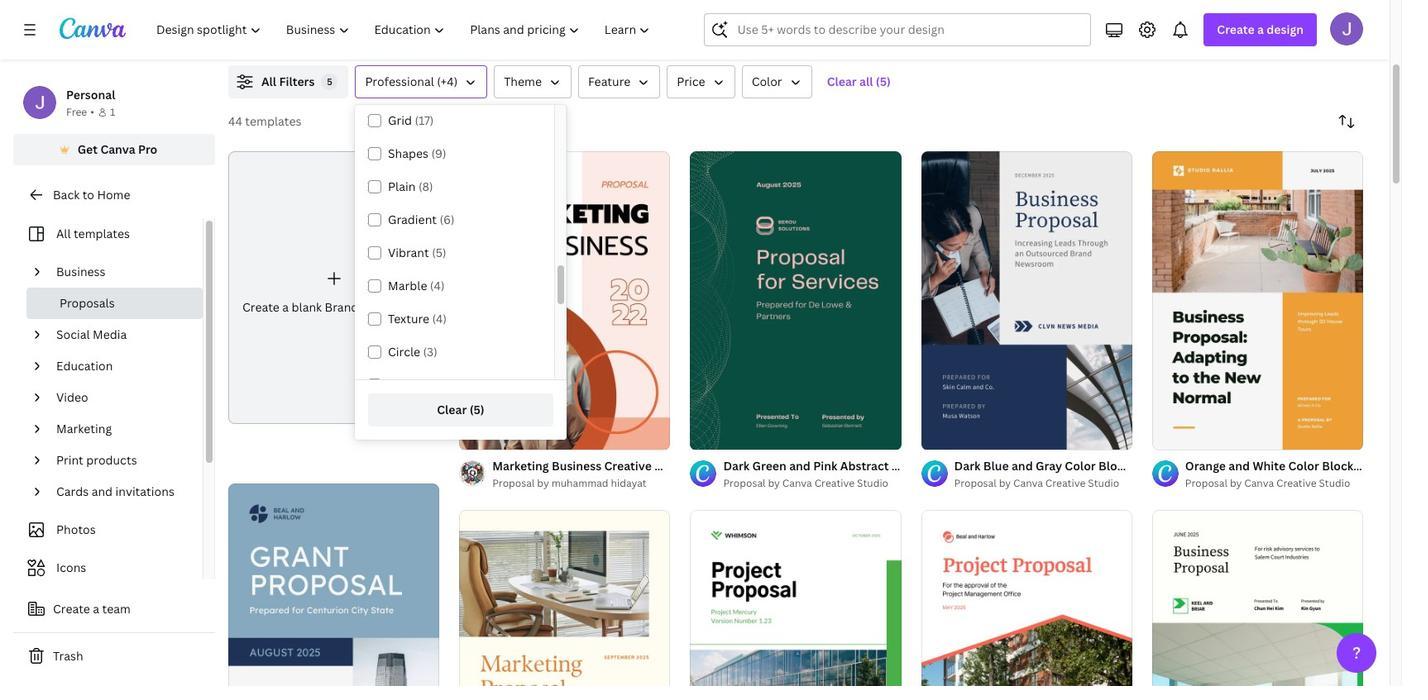Task type: locate. For each thing, give the bounding box(es) containing it.
(4)
[[430, 278, 445, 294], [432, 311, 447, 327]]

1 vertical spatial templates
[[74, 226, 130, 242]]

proposal by canva creative studio link for gray
[[955, 476, 1133, 492]]

1 right "•"
[[110, 105, 115, 119]]

2 studio from the left
[[1089, 477, 1120, 491]]

create
[[1218, 22, 1255, 37], [242, 300, 280, 315], [53, 602, 90, 617]]

dark
[[724, 459, 750, 474], [955, 459, 981, 474]]

pink inside marketing business creative pink and orange proposal proposal by muhammad hidayat
[[655, 459, 679, 474]]

canva inside orange and white color blocks genera proposal by canva creative studio
[[1245, 477, 1275, 491]]

gradient (6)
[[388, 212, 455, 228]]

1 horizontal spatial 1 of 10
[[1164, 430, 1194, 443]]

marketing business creative pink and orange proposal proposal by muhammad hidayat
[[493, 459, 799, 491]]

dark left blue on the right of the page
[[955, 459, 981, 474]]

1 horizontal spatial all
[[262, 74, 277, 89]]

all left filters
[[262, 74, 277, 89]]

a for team
[[93, 602, 99, 617]]

0 horizontal spatial create
[[53, 602, 90, 617]]

1 horizontal spatial business
[[552, 459, 602, 474]]

0 horizontal spatial color
[[752, 74, 783, 89]]

marketing business creative pink and orange proposal image
[[459, 152, 671, 450]]

0 vertical spatial clear
[[827, 74, 857, 89]]

templates right 44 in the top of the page
[[245, 113, 302, 129]]

circle
[[388, 344, 421, 360]]

0 horizontal spatial business
[[56, 264, 106, 280]]

1 vertical spatial (3)
[[419, 377, 433, 393]]

blocks inside orange and white color blocks genera proposal by canva creative studio
[[1323, 459, 1360, 474]]

a left team
[[93, 602, 99, 617]]

all filters
[[262, 74, 315, 89]]

dark blue and gray color blocks general proposal image
[[922, 152, 1133, 450]]

creative up the hidayat
[[605, 459, 652, 474]]

Sort by button
[[1331, 105, 1364, 138]]

studio
[[857, 477, 889, 491], [1089, 477, 1120, 491], [1320, 477, 1351, 491]]

(4) right the 'texture'
[[432, 311, 447, 327]]

by inside dark green and pink abstract tech general proposal proposal by canva creative studio
[[768, 477, 780, 491]]

1 vertical spatial create
[[242, 300, 280, 315]]

creative down abstract
[[815, 477, 855, 491]]

dark inside dark blue and gray color blocks general proposal proposal by canva creative studio
[[955, 459, 981, 474]]

0 vertical spatial business
[[56, 264, 106, 280]]

canva
[[100, 142, 135, 157], [783, 477, 813, 491], [1014, 477, 1044, 491], [1245, 477, 1275, 491]]

0 horizontal spatial orange
[[706, 459, 747, 474]]

color right white
[[1289, 459, 1320, 474]]

canva down green
[[783, 477, 813, 491]]

2 by from the left
[[768, 477, 780, 491]]

color right gray
[[1065, 459, 1096, 474]]

1 horizontal spatial dark
[[955, 459, 981, 474]]

pink
[[655, 459, 679, 474], [814, 459, 838, 474]]

0 vertical spatial (3)
[[423, 344, 438, 360]]

1 1 of 10 from the left
[[702, 430, 732, 443]]

1 horizontal spatial templates
[[245, 113, 302, 129]]

white and green simple corporate (light) project proposal proposal image
[[691, 511, 902, 687]]

of
[[709, 430, 718, 443], [1171, 430, 1180, 443]]

studio inside dark blue and gray color blocks general proposal proposal by canva creative studio
[[1089, 477, 1120, 491]]

studio inside dark green and pink abstract tech general proposal proposal by canva creative studio
[[857, 477, 889, 491]]

0 horizontal spatial pink
[[655, 459, 679, 474]]

(3) for light (3)
[[419, 377, 433, 393]]

2 horizontal spatial 1
[[1164, 430, 1169, 443]]

by left muhammad
[[537, 477, 549, 491]]

trash
[[53, 649, 83, 665]]

1 vertical spatial business
[[552, 459, 602, 474]]

and left white
[[1229, 459, 1251, 474]]

all for all templates
[[56, 226, 71, 242]]

1 proposal by canva creative studio link from the left
[[724, 476, 902, 492]]

dark inside dark green and pink abstract tech general proposal proposal by canva creative studio
[[724, 459, 750, 474]]

dark green and pink abstract tech general proposal proposal by canva creative studio
[[724, 459, 1018, 491]]

a inside dropdown button
[[1258, 22, 1265, 37]]

marketing down video on the bottom of the page
[[56, 421, 112, 437]]

1 of 10 for orange
[[1164, 430, 1194, 443]]

1 horizontal spatial 1 of 10 link
[[1153, 151, 1364, 450]]

studio down the 'dark blue and gray color blocks general proposal' link
[[1089, 477, 1120, 491]]

1 horizontal spatial color
[[1065, 459, 1096, 474]]

dark left green
[[724, 459, 750, 474]]

all down 'back'
[[56, 226, 71, 242]]

2 vertical spatial a
[[93, 602, 99, 617]]

1 horizontal spatial studio
[[1089, 477, 1120, 491]]

0 vertical spatial (5)
[[876, 74, 891, 89]]

marketing inside marketing business creative pink and orange proposal proposal by muhammad hidayat
[[493, 459, 549, 474]]

clear left all
[[827, 74, 857, 89]]

0 horizontal spatial clear
[[437, 402, 467, 418]]

0 vertical spatial create
[[1218, 22, 1255, 37]]

2 horizontal spatial (5)
[[876, 74, 891, 89]]

2 of from the left
[[1171, 430, 1180, 443]]

education
[[56, 358, 113, 374]]

2 vertical spatial (5)
[[470, 402, 485, 418]]

creative inside orange and white color blocks genera proposal by canva creative studio
[[1277, 477, 1317, 491]]

all
[[262, 74, 277, 89], [56, 226, 71, 242]]

0 horizontal spatial all
[[56, 226, 71, 242]]

by down orange and white color blocks genera link
[[1231, 477, 1243, 491]]

by down blue on the right of the page
[[1000, 477, 1011, 491]]

create inside dropdown button
[[1218, 22, 1255, 37]]

a
[[1258, 22, 1265, 37], [282, 300, 289, 315], [93, 602, 99, 617]]

1 horizontal spatial marketing
[[493, 459, 549, 474]]

create a blank brand management proposal element
[[228, 151, 486, 425]]

0 horizontal spatial blocks
[[1099, 459, 1136, 474]]

theme
[[504, 74, 542, 89]]

and right blue on the right of the page
[[1012, 459, 1033, 474]]

blocks right gray
[[1099, 459, 1136, 474]]

color right "price" button
[[752, 74, 783, 89]]

1 vertical spatial all
[[56, 226, 71, 242]]

plain
[[388, 179, 416, 194]]

by inside marketing business creative pink and orange proposal proposal by muhammad hidayat
[[537, 477, 549, 491]]

canva inside dark green and pink abstract tech general proposal proposal by canva creative studio
[[783, 477, 813, 491]]

2 dark from the left
[[955, 459, 981, 474]]

None search field
[[705, 13, 1092, 46]]

creative inside dark green and pink abstract tech general proposal proposal by canva creative studio
[[815, 477, 855, 491]]

and inside dark green and pink abstract tech general proposal proposal by canva creative studio
[[790, 459, 811, 474]]

2 general from the left
[[1139, 459, 1183, 474]]

dark for dark green and pink abstract tech general proposal
[[724, 459, 750, 474]]

0 horizontal spatial general
[[921, 459, 966, 474]]

(9)
[[432, 146, 447, 161]]

0 horizontal spatial of
[[709, 430, 718, 443]]

1 horizontal spatial (5)
[[470, 402, 485, 418]]

orange left white
[[1186, 459, 1227, 474]]

business up proposals
[[56, 264, 106, 280]]

1 of from the left
[[709, 430, 718, 443]]

0 horizontal spatial 1 of 10
[[702, 430, 732, 443]]

0 horizontal spatial 10
[[720, 430, 732, 443]]

2 horizontal spatial studio
[[1320, 477, 1351, 491]]

canva down gray
[[1014, 477, 1044, 491]]

and right 'cards'
[[92, 484, 113, 500]]

1 horizontal spatial 10
[[1183, 430, 1194, 443]]

studio down dark green and pink abstract tech general proposal link
[[857, 477, 889, 491]]

1 vertical spatial a
[[282, 300, 289, 315]]

4 by from the left
[[1231, 477, 1243, 491]]

clear
[[827, 74, 857, 89], [437, 402, 467, 418]]

1 vertical spatial (5)
[[432, 245, 447, 261]]

(+4)
[[437, 74, 458, 89]]

a left 'blank'
[[282, 300, 289, 315]]

personal
[[66, 87, 115, 103]]

(4) right marble on the left
[[430, 278, 445, 294]]

1 up marketing business creative pink and orange proposal link at the bottom of the page
[[702, 430, 707, 443]]

by
[[537, 477, 549, 491], [768, 477, 780, 491], [1000, 477, 1011, 491], [1231, 477, 1243, 491]]

proposals
[[60, 295, 115, 311]]

and inside orange and white color blocks genera proposal by canva creative studio
[[1229, 459, 1251, 474]]

gray
[[1036, 459, 1063, 474]]

1 10 from the left
[[720, 430, 732, 443]]

video
[[56, 390, 88, 406]]

0 vertical spatial a
[[1258, 22, 1265, 37]]

1 orange from the left
[[706, 459, 747, 474]]

(3) right light
[[419, 377, 433, 393]]

shapes (9)
[[388, 146, 447, 161]]

all
[[860, 74, 874, 89]]

business inside marketing business creative pink and orange proposal proposal by muhammad hidayat
[[552, 459, 602, 474]]

1 general from the left
[[921, 459, 966, 474]]

and inside marketing business creative pink and orange proposal proposal by muhammad hidayat
[[682, 459, 703, 474]]

vibrant
[[388, 245, 429, 261]]

2 proposal by canva creative studio link from the left
[[955, 476, 1133, 492]]

1
[[110, 105, 115, 119], [702, 430, 707, 443], [1164, 430, 1169, 443]]

business inside the business link
[[56, 264, 106, 280]]

general
[[921, 459, 966, 474], [1139, 459, 1183, 474]]

0 vertical spatial all
[[262, 74, 277, 89]]

1 horizontal spatial orange
[[1186, 459, 1227, 474]]

2 blocks from the left
[[1323, 459, 1360, 474]]

clear for clear all (5)
[[827, 74, 857, 89]]

proposal by canva creative studio link
[[724, 476, 902, 492], [955, 476, 1133, 492], [1186, 476, 1364, 492]]

1 horizontal spatial general
[[1139, 459, 1183, 474]]

0 horizontal spatial proposal by canva creative studio link
[[724, 476, 902, 492]]

0 horizontal spatial studio
[[857, 477, 889, 491]]

creative inside marketing business creative pink and orange proposal proposal by muhammad hidayat
[[605, 459, 652, 474]]

0 vertical spatial (4)
[[430, 278, 445, 294]]

orange and white color blocks genera proposal by canva creative studio
[[1186, 459, 1403, 491]]

create inside 'button'
[[53, 602, 90, 617]]

(3) for circle (3)
[[423, 344, 438, 360]]

color inside button
[[752, 74, 783, 89]]

clear down circle (3) at the bottom of page
[[437, 402, 467, 418]]

templates inside "link"
[[74, 226, 130, 242]]

team
[[102, 602, 131, 617]]

(4) for texture (4)
[[432, 311, 447, 327]]

2 horizontal spatial a
[[1258, 22, 1265, 37]]

create for create a team
[[53, 602, 90, 617]]

by down green
[[768, 477, 780, 491]]

pink for and
[[655, 459, 679, 474]]

1 studio from the left
[[857, 477, 889, 491]]

templates for all templates
[[74, 226, 130, 242]]

and left green
[[682, 459, 703, 474]]

design
[[1267, 22, 1304, 37]]

and
[[682, 459, 703, 474], [790, 459, 811, 474], [1012, 459, 1033, 474], [1229, 459, 1251, 474], [92, 484, 113, 500]]

create a design button
[[1204, 13, 1318, 46]]

create left design
[[1218, 22, 1255, 37]]

0 horizontal spatial 1 of 10 link
[[691, 151, 902, 450]]

proposal by muhammad hidayat link
[[493, 476, 671, 492]]

create a team
[[53, 602, 131, 617]]

0 vertical spatial templates
[[245, 113, 302, 129]]

2 10 from the left
[[1183, 430, 1194, 443]]

blocks left genera
[[1323, 459, 1360, 474]]

1 horizontal spatial blocks
[[1323, 459, 1360, 474]]

create down the icons on the left bottom of page
[[53, 602, 90, 617]]

1 horizontal spatial a
[[282, 300, 289, 315]]

general inside dark blue and gray color blocks general proposal proposal by canva creative studio
[[1139, 459, 1183, 474]]

marketing for marketing business creative pink and orange proposal proposal by muhammad hidayat
[[493, 459, 549, 474]]

a for design
[[1258, 22, 1265, 37]]

blank
[[292, 300, 322, 315]]

proposal by canva creative studio link for pink
[[724, 476, 902, 492]]

theme button
[[494, 65, 572, 98]]

studio for color
[[1089, 477, 1120, 491]]

1 blocks from the left
[[1099, 459, 1136, 474]]

0 horizontal spatial (5)
[[432, 245, 447, 261]]

1 horizontal spatial create
[[242, 300, 280, 315]]

creative
[[605, 459, 652, 474], [815, 477, 855, 491], [1046, 477, 1086, 491], [1277, 477, 1317, 491]]

3 by from the left
[[1000, 477, 1011, 491]]

1 vertical spatial clear
[[437, 402, 467, 418]]

2 orange from the left
[[1186, 459, 1227, 474]]

creative down orange and white color blocks genera link
[[1277, 477, 1317, 491]]

canva left the 'pro'
[[100, 142, 135, 157]]

0 vertical spatial marketing
[[56, 421, 112, 437]]

marketing for marketing
[[56, 421, 112, 437]]

proposal by canva creative studio link down white
[[1186, 476, 1364, 492]]

3 studio from the left
[[1320, 477, 1351, 491]]

2 1 of 10 from the left
[[1164, 430, 1194, 443]]

1 of 10
[[702, 430, 732, 443], [1164, 430, 1194, 443]]

a left design
[[1258, 22, 1265, 37]]

0 horizontal spatial a
[[93, 602, 99, 617]]

1 dark from the left
[[724, 459, 750, 474]]

1 of 10 for dark
[[702, 430, 732, 443]]

back to home
[[53, 187, 130, 203]]

1 1 of 10 link from the left
[[691, 151, 902, 450]]

business up muhammad
[[552, 459, 602, 474]]

0 horizontal spatial templates
[[74, 226, 130, 242]]

marketing link
[[50, 414, 193, 445]]

proposal by canva creative studio link down gray
[[955, 476, 1133, 492]]

canva inside button
[[100, 142, 135, 157]]

1 horizontal spatial proposal by canva creative studio link
[[955, 476, 1133, 492]]

marketing up "proposal by muhammad hidayat" link
[[493, 459, 549, 474]]

dark green and pink abstract tech general proposal link
[[724, 458, 1018, 476]]

1 by from the left
[[537, 477, 549, 491]]

1 vertical spatial (4)
[[432, 311, 447, 327]]

color
[[752, 74, 783, 89], [1065, 459, 1096, 474], [1289, 459, 1320, 474]]

(5) inside clear all (5) button
[[876, 74, 891, 89]]

creative down gray
[[1046, 477, 1086, 491]]

brand
[[325, 300, 359, 315]]

canva inside dark blue and gray color blocks general proposal proposal by canva creative studio
[[1014, 477, 1044, 491]]

all inside "link"
[[56, 226, 71, 242]]

business
[[56, 264, 106, 280], [552, 459, 602, 474]]

1 horizontal spatial of
[[1171, 430, 1180, 443]]

studio down orange and white color blocks genera link
[[1320, 477, 1351, 491]]

blocks
[[1099, 459, 1136, 474], [1323, 459, 1360, 474]]

orange left green
[[706, 459, 747, 474]]

0 horizontal spatial dark
[[724, 459, 750, 474]]

orange and white color blocks general proposal image
[[1153, 152, 1364, 450]]

and right green
[[790, 459, 811, 474]]

get canva pro
[[78, 142, 158, 157]]

templates down back to home
[[74, 226, 130, 242]]

brand management proposal templates image
[[1011, 0, 1364, 46], [1115, 0, 1260, 16]]

1 horizontal spatial pink
[[814, 459, 838, 474]]

1 pink from the left
[[655, 459, 679, 474]]

a inside 'button'
[[93, 602, 99, 617]]

2 pink from the left
[[814, 459, 838, 474]]

2 horizontal spatial create
[[1218, 22, 1255, 37]]

all templates
[[56, 226, 130, 242]]

2 1 of 10 link from the left
[[1153, 151, 1364, 450]]

canva down white
[[1245, 477, 1275, 491]]

proposal by canva creative studio link down green
[[724, 476, 902, 492]]

1 horizontal spatial clear
[[827, 74, 857, 89]]

create left 'blank'
[[242, 300, 280, 315]]

top level navigation element
[[146, 13, 665, 46]]

0 horizontal spatial marketing
[[56, 421, 112, 437]]

1 vertical spatial marketing
[[493, 459, 549, 474]]

3 proposal by canva creative studio link from the left
[[1186, 476, 1364, 492]]

green
[[753, 459, 787, 474]]

1 up the 'dark blue and gray color blocks general proposal' link
[[1164, 430, 1169, 443]]

10
[[720, 430, 732, 443], [1183, 430, 1194, 443]]

color inside orange and white color blocks genera proposal by canva creative studio
[[1289, 459, 1320, 474]]

create a design
[[1218, 22, 1304, 37]]

(5) for clear (5)
[[470, 402, 485, 418]]

2 horizontal spatial proposal by canva creative studio link
[[1186, 476, 1364, 492]]

10 for dark
[[720, 430, 732, 443]]

(3) right circle
[[423, 344, 438, 360]]

(5) inside clear (5) button
[[470, 402, 485, 418]]

general inside dark green and pink abstract tech general proposal proposal by canva creative studio
[[921, 459, 966, 474]]

2 vertical spatial create
[[53, 602, 90, 617]]

pink inside dark green and pink abstract tech general proposal proposal by canva creative studio
[[814, 459, 838, 474]]

professional (+4) button
[[355, 65, 488, 98]]

free •
[[66, 105, 94, 119]]

dark green and pink abstract tech general proposal image
[[691, 152, 902, 450]]

1 horizontal spatial 1
[[702, 430, 707, 443]]

2 horizontal spatial color
[[1289, 459, 1320, 474]]

pink for abstract
[[814, 459, 838, 474]]



Task type: describe. For each thing, give the bounding box(es) containing it.
circle (3)
[[388, 344, 438, 360]]

genera
[[1363, 459, 1403, 474]]

create for create a design
[[1218, 22, 1255, 37]]

print products
[[56, 453, 137, 468]]

44
[[228, 113, 242, 129]]

gradient
[[388, 212, 437, 228]]

by inside orange and white color blocks genera proposal by canva creative studio
[[1231, 477, 1243, 491]]

1 for dark
[[702, 430, 707, 443]]

1 of 10 link for white
[[1153, 151, 1364, 450]]

education link
[[50, 351, 193, 382]]

icons link
[[23, 553, 193, 584]]

dark for dark blue and gray color blocks general proposal
[[955, 459, 981, 474]]

blocks inside dark blue and gray color blocks general proposal proposal by canva creative studio
[[1099, 459, 1136, 474]]

professional
[[365, 74, 434, 89]]

filters
[[279, 74, 315, 89]]

clear for clear (5)
[[437, 402, 467, 418]]

cards and invitations link
[[50, 477, 193, 508]]

1 for orange
[[1164, 430, 1169, 443]]

clear (5)
[[437, 402, 485, 418]]

templates for 44 templates
[[245, 113, 302, 129]]

hidayat
[[611, 477, 647, 491]]

0 horizontal spatial 1
[[110, 105, 115, 119]]

tech
[[892, 459, 919, 474]]

jacob simon image
[[1331, 12, 1364, 46]]

photos
[[56, 522, 96, 538]]

social media link
[[50, 319, 193, 351]]

muhammad
[[552, 477, 609, 491]]

home
[[97, 187, 130, 203]]

blue
[[984, 459, 1009, 474]]

white
[[1253, 459, 1286, 474]]

invitations
[[115, 484, 175, 500]]

a for blank
[[282, 300, 289, 315]]

texture (4)
[[388, 311, 447, 327]]

studio inside orange and white color blocks genera proposal by canva creative studio
[[1320, 477, 1351, 491]]

(8)
[[419, 179, 433, 194]]

vibrant (5)
[[388, 245, 447, 261]]

Search search field
[[738, 14, 1081, 46]]

create a blank brand management proposal link
[[228, 151, 486, 425]]

of for dark green and pink abstract tech general proposal
[[709, 430, 718, 443]]

cream and orange simple corporate (light) marketing proposal proposal image
[[459, 511, 671, 687]]

1 of 10 link for and
[[691, 151, 902, 450]]

cards
[[56, 484, 89, 500]]

10 for orange
[[1183, 430, 1194, 443]]

social
[[56, 327, 90, 343]]

2 brand management proposal templates image from the left
[[1115, 0, 1260, 16]]

all templates link
[[23, 218, 193, 250]]

(6)
[[440, 212, 455, 228]]

color inside dark blue and gray color blocks general proposal proposal by canva creative studio
[[1065, 459, 1096, 474]]

all for all filters
[[262, 74, 277, 89]]

(5) for vibrant (5)
[[432, 245, 447, 261]]

trash link
[[13, 641, 215, 674]]

of for orange and white color blocks genera
[[1171, 430, 1180, 443]]

general for tech
[[921, 459, 966, 474]]

video link
[[50, 382, 193, 414]]

•
[[90, 105, 94, 119]]

orange and white color blocks genera link
[[1186, 458, 1403, 476]]

dark blue and gray color blocks general proposal link
[[955, 458, 1236, 476]]

cards and invitations
[[56, 484, 175, 500]]

44 templates
[[228, 113, 302, 129]]

create for create a blank brand management proposal
[[242, 300, 280, 315]]

products
[[86, 453, 137, 468]]

(4) for marble (4)
[[430, 278, 445, 294]]

5 filter options selected element
[[321, 74, 338, 90]]

photos link
[[23, 515, 193, 546]]

icons
[[56, 560, 86, 576]]

orange inside marketing business creative pink and orange proposal proposal by muhammad hidayat
[[706, 459, 747, 474]]

shapes
[[388, 146, 429, 161]]

clear all (5) button
[[819, 65, 900, 98]]

proposal by canva creative studio link for color
[[1186, 476, 1364, 492]]

pro
[[138, 142, 158, 157]]

(17)
[[415, 113, 434, 128]]

free
[[66, 105, 87, 119]]

clear (5) button
[[368, 394, 554, 427]]

grid
[[388, 113, 412, 128]]

proposal inside orange and white color blocks genera proposal by canva creative studio
[[1186, 477, 1228, 491]]

management
[[361, 300, 434, 315]]

creative inside dark blue and gray color blocks general proposal proposal by canva creative studio
[[1046, 477, 1086, 491]]

feature
[[588, 74, 631, 89]]

grid (17)
[[388, 113, 434, 128]]

price
[[677, 74, 706, 89]]

professional (+4)
[[365, 74, 458, 89]]

print
[[56, 453, 83, 468]]

get canva pro button
[[13, 134, 215, 166]]

color button
[[742, 65, 812, 98]]

price button
[[667, 65, 735, 98]]

clear all (5)
[[827, 74, 891, 89]]

create a blank brand management proposal
[[242, 300, 486, 315]]

studio for abstract
[[857, 477, 889, 491]]

social media
[[56, 327, 127, 343]]

back
[[53, 187, 80, 203]]

1 brand management proposal templates image from the left
[[1011, 0, 1364, 46]]

back to home link
[[13, 179, 215, 212]]

create a team button
[[13, 593, 215, 627]]

get
[[78, 142, 98, 157]]

orange inside orange and white color blocks genera proposal by canva creative studio
[[1186, 459, 1227, 474]]

feature button
[[578, 65, 661, 98]]

marketing business creative pink and orange proposal link
[[493, 458, 799, 476]]

and inside dark blue and gray color blocks general proposal proposal by canva creative studio
[[1012, 459, 1033, 474]]

abstract
[[841, 459, 889, 474]]

green and white minimal photocentric business proposal proposal image
[[1153, 511, 1364, 687]]

general for blocks
[[1139, 459, 1183, 474]]

grey and red minimal photocentric project proposal proposal image
[[922, 511, 1133, 687]]

blue and gray color blocks general proposal image
[[228, 484, 440, 687]]

marble (4)
[[388, 278, 445, 294]]

dark blue and gray color blocks general proposal proposal by canva creative studio
[[955, 459, 1236, 491]]

5
[[327, 75, 332, 88]]

marble
[[388, 278, 427, 294]]

by inside dark blue and gray color blocks general proposal proposal by canva creative studio
[[1000, 477, 1011, 491]]



Task type: vqa. For each thing, say whether or not it's contained in the screenshot.
the topmost teams
no



